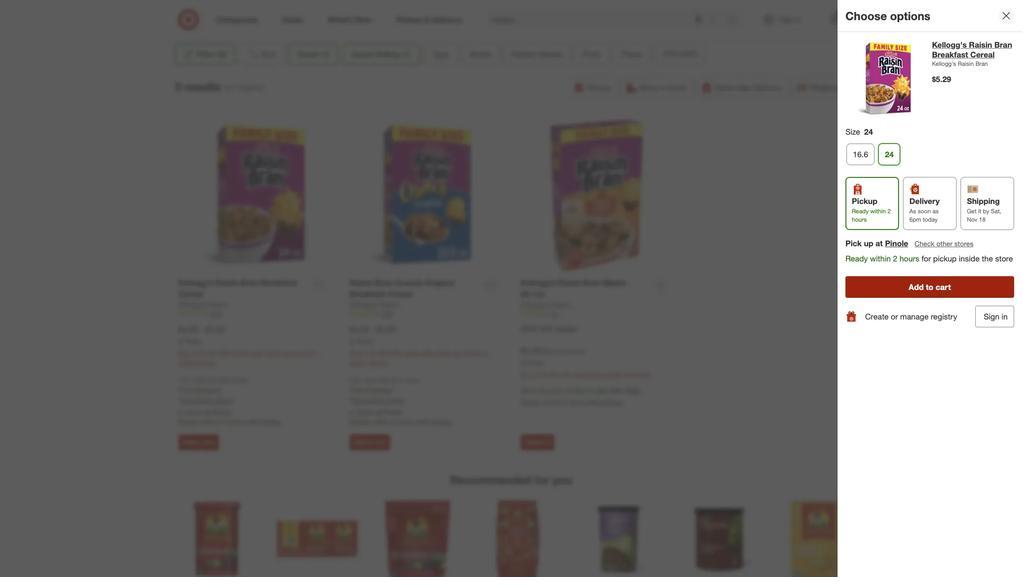 Task type: locate. For each thing, give the bounding box(es) containing it.
kellogg's raisin bran link for kellogg's raisin bran breakfast cereal
[[178, 300, 244, 310]]

store right shop
[[669, 83, 687, 93]]

1 vertical spatial soon
[[549, 387, 564, 395]]

1 $4.29 - $5.29 at pinole buy 2 for $9 with same-day order services on select items from the left
[[178, 325, 318, 367]]

3 kellogg's raisin bran from the left
[[521, 301, 586, 309]]

in
[[178, 408, 184, 417], [350, 408, 355, 417]]

for
[[225, 83, 234, 92], [922, 254, 932, 264], [198, 349, 206, 358], [369, 349, 378, 358], [541, 371, 549, 379], [535, 474, 550, 487]]

$5.29
[[933, 74, 952, 84], [205, 325, 224, 335], [376, 325, 396, 335], [521, 346, 540, 356]]

1 vertical spatial kellogg's raisin bran breakfast cereal link
[[178, 278, 307, 300]]

kellogg's raisin bran up "59"
[[521, 301, 586, 309]]

exclusions for cereal
[[181, 397, 214, 405]]

1 in from the left
[[178, 408, 184, 417]]

pickup up up
[[852, 196, 878, 206]]

today down $5.29 ( $0.24 /ounce ) at pinole buy 2 for $9 with same-day order services
[[591, 387, 608, 395]]

it
[[979, 208, 982, 215], [534, 387, 538, 395], [547, 439, 550, 446]]

0 horizontal spatial exclusions apply. link
[[181, 397, 234, 405]]

breakfast
[[933, 50, 969, 60], [261, 278, 297, 288], [350, 289, 386, 299]]

kellogg's raisin bran up 1345
[[178, 301, 244, 309]]

2 horizontal spatial day
[[594, 371, 605, 379]]

$5.29 inside choose options 'dialog'
[[933, 74, 952, 84]]

$4.29 - $5.29 at pinole buy 2 for $9 with same-day order services on select items down 1283 link
[[350, 325, 490, 367]]

1 $4.29 from the left
[[178, 325, 198, 335]]

order for raisin bran crunch original breakfast cereal
[[436, 349, 452, 358]]

store inside button
[[669, 83, 687, 93]]

to for raisin bran crunch original breakfast cereal
[[367, 439, 373, 446]]

delivery inside choose options 'dialog'
[[910, 196, 940, 206]]

day up get it as soon as 6pm today with shipt ready within 2 hours with pickup
[[594, 371, 605, 379]]

cereal for kellogg's raisin bran breakfast cereal kellogg's raisin bran
[[971, 50, 995, 60]]

1 vertical spatial today
[[591, 387, 608, 395]]

needs
[[539, 49, 562, 59]]

kellogg's raisin bran link up "59"
[[521, 300, 586, 310]]

1 shipping from the left
[[194, 386, 220, 395]]

0 vertical spatial shipping
[[810, 83, 842, 93]]

at inside choose options 'dialog'
[[876, 239, 883, 249]]

$35 for breakfast
[[392, 377, 401, 384]]

24 right size
[[865, 127, 874, 137]]

kellogg's inside 'kellogg's raisin bran breakfast cereal'
[[178, 278, 213, 288]]

2 stock from the left
[[357, 408, 374, 417]]

2 items from the left
[[370, 359, 387, 367]]

1 horizontal spatial $4.29
[[350, 325, 369, 335]]

2 ships from the left
[[363, 377, 377, 384]]

3 kellogg's raisin bran link from the left
[[521, 300, 586, 310]]

cereal for kellogg's raisin bran breakfast cereal
[[178, 289, 203, 299]]

kellogg's raisin bran up the 1283
[[350, 301, 415, 309]]

1 horizontal spatial delivery
[[910, 196, 940, 206]]

add to cart button
[[846, 277, 1015, 298], [178, 435, 219, 451], [350, 435, 390, 451]]

services inside $5.29 ( $0.24 /ounce ) at pinole buy 2 for $9 with same-day order services
[[626, 371, 651, 379]]

add to cart
[[909, 282, 952, 292], [183, 439, 215, 446], [354, 439, 386, 446]]

services
[[283, 349, 309, 358], [454, 349, 480, 358], [626, 371, 651, 379]]

only ships with $35 orders free shipping * * exclusions apply. in stock at  pinole ready within 2 hours with pickup for breakfast
[[350, 377, 452, 427]]

shipping button
[[792, 77, 848, 99]]

breakfast for kellogg's raisin bran breakfast cereal kellogg's raisin bran
[[933, 50, 969, 60]]

select
[[178, 359, 197, 367], [350, 359, 368, 367]]

1 horizontal spatial shipping
[[968, 196, 1001, 206]]

add to cart button inside choose options 'dialog'
[[846, 277, 1015, 298]]

0 vertical spatial breakfast
[[933, 50, 969, 60]]

shipping inside shipping get it by sat, nov 18
[[968, 196, 1001, 206]]

0 vertical spatial soon
[[918, 208, 932, 215]]

1345
[[209, 310, 222, 318]]

cart for kellogg's raisin bran breakfast cereal
[[203, 439, 215, 446]]

2 horizontal spatial -
[[628, 278, 632, 288]]

cereal inside 'kellogg's raisin bran breakfast cereal'
[[178, 289, 203, 299]]

sun-maid california sun-dried raisins - .05oz / 12ct image
[[478, 499, 559, 578], [478, 499, 559, 578]]

0 vertical spatial today
[[924, 216, 938, 223]]

0 vertical spatial 6pm
[[910, 216, 922, 223]]

sat,
[[992, 208, 1002, 215]]

shipping for cereal
[[194, 386, 220, 395]]

0 horizontal spatial on
[[311, 349, 318, 358]]

0 horizontal spatial day
[[252, 349, 263, 358]]

kellogg's raisin bran breakfast cereal link
[[933, 40, 1015, 60], [178, 278, 307, 300]]

1 stock from the left
[[186, 408, 203, 417]]

bran
[[995, 40, 1013, 50], [976, 60, 989, 67], [241, 278, 259, 288], [375, 278, 393, 288], [583, 278, 601, 288], [229, 301, 244, 309], [400, 301, 415, 309], [572, 301, 586, 309]]

maple
[[603, 278, 626, 288]]

1 on from the left
[[311, 349, 318, 358]]

(1) right deals
[[320, 49, 329, 59]]

today inside get it as soon as 6pm today with shipt ready within 2 hours with pickup
[[591, 387, 608, 395]]

1 horizontal spatial today
[[924, 216, 938, 223]]

1 horizontal spatial services
[[454, 349, 480, 358]]

0 horizontal spatial delivery
[[754, 83, 782, 93]]

$9
[[208, 349, 215, 358], [379, 349, 387, 358], [551, 371, 558, 379]]

1 vertical spatial delivery
[[910, 196, 940, 206]]

18
[[980, 216, 986, 223]]

as right as
[[933, 208, 939, 215]]

day down 1283 link
[[423, 349, 434, 358]]

59 link
[[521, 310, 673, 319]]

$5.29 down kellogg's raisin bran breakfast cereal kellogg's raisin bran
[[933, 74, 952, 84]]

1 horizontal spatial add
[[354, 439, 365, 446]]

cart
[[936, 282, 952, 292], [203, 439, 215, 446], [374, 439, 386, 446]]

kellogg's raisin bran breakfast cereal image
[[846, 40, 925, 119], [178, 120, 331, 272], [178, 120, 331, 272]]

6pm inside delivery as soon as 6pm today
[[910, 216, 922, 223]]

1 vertical spatial it
[[534, 387, 538, 395]]

soon
[[918, 208, 932, 215], [549, 387, 564, 395]]

sun-maid california sun-dried raisins - 1oz / 6ct image
[[277, 499, 358, 578], [277, 499, 358, 578]]

2 horizontal spatial order
[[607, 371, 624, 379]]

in
[[661, 83, 667, 93], [1002, 312, 1009, 322]]

1 horizontal spatial items
[[370, 359, 387, 367]]

$0.24
[[544, 347, 561, 356]]

only ships with $35 orders free shipping * * exclusions apply. in stock at  pinole ready within 2 hours with pickup for cereal
[[178, 377, 280, 427]]

orders
[[231, 377, 248, 384], [403, 377, 420, 384]]

1 horizontal spatial -
[[371, 325, 374, 335]]

$9 for cereal
[[208, 349, 215, 358]]

price
[[583, 49, 601, 59]]

0 horizontal spatial stock
[[186, 408, 203, 417]]

buy for breakfast
[[350, 349, 362, 358]]

pinole
[[886, 239, 909, 249], [185, 338, 201, 345], [356, 338, 373, 345], [528, 360, 544, 367], [213, 408, 231, 417], [384, 408, 403, 417]]

items for cereal
[[199, 359, 216, 367]]

0 horizontal spatial orders
[[231, 377, 248, 384]]

nov
[[968, 216, 978, 223]]

2 horizontal spatial buy
[[521, 371, 533, 379]]

0 horizontal spatial items
[[199, 359, 216, 367]]

kellogg's raisin bran
[[178, 301, 244, 309], [350, 301, 415, 309], [521, 301, 586, 309]]

2 exclusions apply. link from the left
[[352, 397, 405, 405]]

1 horizontal spatial stock
[[357, 408, 374, 417]]

day down 1345 'link'
[[252, 349, 263, 358]]

1 kellogg's raisin bran link from the left
[[178, 300, 244, 310]]

1 only ships with $35 orders free shipping * * exclusions apply. in stock at  pinole ready within 2 hours with pickup from the left
[[178, 377, 280, 427]]

1 horizontal spatial to
[[367, 439, 373, 446]]

delivery
[[754, 83, 782, 93], [910, 196, 940, 206]]

same day delivery
[[715, 83, 782, 93]]

0 horizontal spatial $9
[[208, 349, 215, 358]]

2 $4.29 from the left
[[350, 325, 369, 335]]

1 horizontal spatial $4.29 - $5.29 at pinole buy 2 for $9 with same-day order services on select items
[[350, 325, 490, 367]]

2 horizontal spatial breakfast
[[933, 50, 969, 60]]

1 exclusions from the left
[[181, 397, 214, 405]]

1345 link
[[178, 310, 331, 319]]

2 orders from the left
[[403, 377, 420, 384]]

2 vertical spatial breakfast
[[350, 289, 386, 299]]

2 only from the left
[[350, 377, 362, 384]]

ships
[[192, 377, 206, 384], [363, 377, 377, 384]]

1 free from the left
[[178, 386, 192, 395]]

exclusions
[[181, 397, 214, 405], [352, 397, 385, 405]]

1 ships from the left
[[192, 377, 206, 384]]

it inside button
[[547, 439, 550, 446]]

2 horizontal spatial kellogg's raisin bran link
[[521, 300, 586, 310]]

same- down 1345 'link'
[[232, 349, 252, 358]]

1 horizontal spatial free
[[350, 386, 363, 395]]

california raisins - 20oz - good & gather™ image
[[578, 499, 659, 578], [578, 499, 659, 578]]

within inside get it as soon as 6pm today with shipt ready within 2 hours with pickup
[[543, 398, 561, 407]]

breakfast inside 'kellogg's raisin bran breakfast cereal'
[[261, 278, 297, 288]]

exclusions apply. link for breakfast
[[352, 397, 405, 405]]

pickup inside choose options 'dialog'
[[934, 254, 957, 264]]

1 $35 from the left
[[220, 377, 230, 384]]

$9 for breakfast
[[379, 349, 387, 358]]

pickup ready within 2 hours
[[852, 196, 891, 223]]

6pm down as
[[910, 216, 922, 223]]

shipping inside shipping button
[[810, 83, 842, 93]]

ready within 2 hours for pickup inside the store
[[846, 254, 1014, 264]]

1 horizontal spatial add to cart
[[354, 439, 386, 446]]

1 vertical spatial get
[[521, 387, 532, 395]]

it inside shipping get it by sat, nov 18
[[979, 208, 982, 215]]

original
[[425, 278, 454, 288]]

to
[[927, 282, 934, 292], [196, 439, 201, 446], [367, 439, 373, 446]]

at
[[876, 239, 883, 249], [178, 338, 183, 345], [350, 338, 355, 345], [521, 360, 526, 367], [205, 408, 211, 417], [376, 408, 382, 417]]

1 horizontal spatial in
[[1002, 312, 1009, 322]]

delivery up as
[[910, 196, 940, 206]]

0 horizontal spatial exclusions
[[181, 397, 214, 405]]

0 horizontal spatial services
[[283, 349, 309, 358]]

$9 down 1345
[[208, 349, 215, 358]]

2 $4.29 - $5.29 at pinole buy 2 for $9 with same-day order services on select items from the left
[[350, 325, 490, 367]]

1 horizontal spatial cart
[[374, 439, 386, 446]]

stock for cereal
[[186, 408, 203, 417]]

0 horizontal spatial only
[[178, 377, 190, 384]]

kellogg's
[[933, 40, 967, 50], [933, 60, 957, 67], [178, 278, 213, 288], [521, 278, 556, 288], [178, 301, 207, 309], [350, 301, 378, 309], [521, 301, 549, 309]]

- for kellogg's raisin bran breakfast cereal
[[200, 325, 203, 335]]

delivery right day at the top right
[[754, 83, 782, 93]]

choose options dialog
[[838, 0, 1023, 578]]

same- down 1283 link
[[403, 349, 423, 358]]

breakfast inside kellogg's raisin bran breakfast cereal kellogg's raisin bran
[[933, 50, 969, 60]]

kellogg's raisin bran breakfast cereal kellogg's raisin bran
[[933, 40, 1013, 67]]

0 horizontal spatial apply.
[[216, 397, 234, 405]]

0 vertical spatial get
[[968, 208, 977, 215]]

only for raisin bran crunch original breakfast cereal
[[350, 377, 362, 384]]

0 horizontal spatial get
[[521, 387, 532, 395]]

kellogg's raisin bran link up 1345
[[178, 300, 244, 310]]

2 on from the left
[[482, 349, 490, 358]]

1 items from the left
[[199, 359, 216, 367]]

0 horizontal spatial $35
[[220, 377, 230, 384]]

1 horizontal spatial order
[[436, 349, 452, 358]]

add to cart for kellogg's raisin bran breakfast cereal
[[183, 439, 215, 446]]

kellogg's raisin bran link up the 1283
[[350, 300, 415, 310]]

1 horizontal spatial select
[[350, 359, 368, 367]]

$4.29 - $5.29 at pinole buy 2 for $9 with same-day order services on select items down 1345 'link'
[[178, 325, 318, 367]]

1 horizontal spatial same-
[[403, 349, 423, 358]]

within
[[871, 208, 886, 215], [871, 254, 891, 264], [543, 398, 561, 407], [200, 418, 218, 427], [371, 418, 389, 427]]

2
[[888, 208, 891, 215], [894, 254, 898, 264], [192, 349, 196, 358], [364, 349, 367, 358], [535, 371, 539, 379], [563, 398, 566, 407], [220, 418, 224, 427], [391, 418, 395, 427]]

0 horizontal spatial store
[[669, 83, 687, 93]]

0 horizontal spatial cereal
[[178, 289, 203, 299]]

on for kellogg's raisin bran breakfast cereal
[[311, 349, 318, 358]]

apply. for breakfast
[[387, 397, 405, 405]]

$4.29 for kellogg's raisin bran breakfast cereal
[[178, 325, 198, 335]]

2 horizontal spatial services
[[626, 371, 651, 379]]

in right the sign
[[1002, 312, 1009, 322]]

apply.
[[216, 397, 234, 405], [387, 397, 405, 405]]

(2)
[[218, 49, 227, 59]]

select for cereal
[[178, 359, 197, 367]]

0 horizontal spatial it
[[534, 387, 538, 395]]

0 horizontal spatial to
[[196, 439, 201, 446]]

1 exclusions apply. link from the left
[[181, 397, 234, 405]]

breakfast inside raisin bran crunch original breakfast cereal
[[350, 289, 386, 299]]

0 vertical spatial 24
[[865, 127, 874, 137]]

create
[[866, 312, 889, 322]]

hours inside get it as soon as 6pm today with shipt ready within 2 hours with pickup
[[568, 398, 586, 407]]

1 vertical spatial 24
[[886, 150, 894, 159]]

soon right as
[[918, 208, 932, 215]]

(1)
[[320, 49, 329, 59], [402, 49, 411, 59]]

same- for breakfast
[[403, 349, 423, 358]]

raisin inside "kellogg's raisin bran maple - 22.1oz"
[[558, 278, 581, 288]]

orders for cereal
[[231, 377, 248, 384]]

0 horizontal spatial breakfast
[[261, 278, 297, 288]]

sun-maid california golden raisins box - 12oz image
[[779, 499, 860, 578], [779, 499, 860, 578]]

(1) right the rating
[[402, 49, 411, 59]]

$9 down the 1283
[[379, 349, 387, 358]]

0 horizontal spatial 24
[[865, 127, 874, 137]]

1 vertical spatial shipping
[[968, 196, 1001, 206]]

sign in
[[984, 312, 1009, 322]]

1 horizontal spatial ships
[[363, 377, 377, 384]]

-
[[628, 278, 632, 288], [200, 325, 203, 335], [371, 325, 374, 335]]

eligible
[[556, 325, 578, 333]]

stock
[[186, 408, 203, 417], [357, 408, 374, 417]]

services for kellogg's raisin bran breakfast cereal
[[283, 349, 309, 358]]

add inside choose options 'dialog'
[[909, 282, 924, 292]]

2 select from the left
[[350, 359, 368, 367]]

0 vertical spatial pickup
[[587, 83, 611, 93]]

6pm inside get it as soon as 6pm today with shipt ready within 2 hours with pickup
[[575, 387, 589, 395]]

for inside $5.29 ( $0.24 /ounce ) at pinole buy 2 for $9 with same-day order services
[[541, 371, 549, 379]]

1 horizontal spatial only ships with $35 orders free shipping * * exclusions apply. in stock at  pinole ready within 2 hours with pickup
[[350, 377, 452, 427]]

1 horizontal spatial only
[[350, 377, 362, 384]]

2 horizontal spatial to
[[927, 282, 934, 292]]

2 horizontal spatial $9
[[551, 371, 558, 379]]

add to cart inside choose options 'dialog'
[[909, 282, 952, 292]]

0 horizontal spatial free
[[178, 386, 192, 395]]

it inside get it as soon as 6pm today with shipt ready within 2 hours with pickup
[[534, 387, 538, 395]]

2 horizontal spatial cereal
[[971, 50, 995, 60]]

pickup inside 'button'
[[587, 83, 611, 93]]

today up "check"
[[924, 216, 938, 223]]

0 horizontal spatial cart
[[203, 439, 215, 446]]

kellogg's raisin bran breakfast cereal
[[178, 278, 297, 299]]

2 horizontal spatial as
[[933, 208, 939, 215]]

1 horizontal spatial $9
[[379, 349, 387, 358]]

1 horizontal spatial (1)
[[402, 49, 411, 59]]

as down $5.29 ( $0.24 /ounce ) at pinole buy 2 for $9 with same-day order services
[[566, 387, 573, 395]]

0 horizontal spatial $4.29 - $5.29 at pinole buy 2 for $9 with same-day order services on select items
[[178, 325, 318, 367]]

items
[[199, 359, 216, 367], [370, 359, 387, 367]]

or
[[892, 312, 899, 322]]

kellogg's raisin bran link for raisin bran crunch original breakfast cereal
[[350, 300, 415, 310]]

as inside delivery as soon as 6pm today
[[933, 208, 939, 215]]

1 vertical spatial 6pm
[[575, 387, 589, 395]]

1 horizontal spatial kellogg's raisin bran breakfast cereal link
[[933, 40, 1015, 60]]

2 horizontal spatial add
[[909, 282, 924, 292]]

kellogg's raisin bran link
[[178, 300, 244, 310], [350, 300, 415, 310], [521, 300, 586, 310]]

ships for cereal
[[192, 377, 206, 384]]

1 horizontal spatial buy
[[350, 349, 362, 358]]

advertisement region
[[216, 0, 807, 23]]

day
[[738, 83, 751, 93]]

24 right the 16.6
[[886, 150, 894, 159]]

cereal inside kellogg's raisin bran breakfast cereal kellogg's raisin bran
[[971, 50, 995, 60]]

1 only from the left
[[178, 377, 190, 384]]

16.6 link
[[847, 144, 875, 165]]

kellogg's raisin bran maple - 22.1oz image
[[521, 120, 673, 272], [521, 120, 673, 272]]

kellogg's raisin bran for kellogg's raisin bran breakfast cereal
[[178, 301, 244, 309]]

1 horizontal spatial apply.
[[387, 397, 405, 405]]

0 horizontal spatial 6pm
[[575, 387, 589, 395]]

raisin bran crunch original breakfast cereal image
[[350, 120, 502, 272], [350, 120, 502, 272]]

choose
[[846, 9, 888, 22]]

pickup down price
[[587, 83, 611, 93]]

dietary needs
[[512, 49, 562, 59]]

recommended
[[450, 474, 532, 487]]

sun-maid natural california raisins resealable bag -10oz image
[[378, 499, 458, 578], [378, 499, 458, 578]]

$5.29 inside $5.29 ( $0.24 /ounce ) at pinole buy 2 for $9 with same-day order services
[[521, 346, 540, 356]]

with inside $5.29 ( $0.24 /ounce ) at pinole buy 2 for $9 with same-day order services
[[560, 371, 573, 379]]

2 kellogg's raisin bran link from the left
[[350, 300, 415, 310]]

0 horizontal spatial buy
[[178, 349, 190, 358]]

it for deliver it
[[547, 439, 550, 446]]

- for raisin bran crunch original breakfast cereal
[[371, 325, 374, 335]]

0 horizontal spatial shipping
[[194, 386, 220, 395]]

same-
[[232, 349, 252, 358], [403, 349, 423, 358], [575, 371, 594, 379]]

hours
[[852, 216, 867, 223], [900, 254, 920, 264], [568, 398, 586, 407], [226, 418, 243, 427], [397, 418, 414, 427]]

2 in from the left
[[350, 408, 355, 417]]

$4.29 - $5.29 at pinole buy 2 for $9 with same-day order services on select items
[[178, 325, 318, 367], [350, 325, 490, 367]]

kellogg's raisin bran for kellogg's raisin bran maple - 22.1oz
[[521, 301, 586, 309]]

exclusions apply. link
[[181, 397, 234, 405], [352, 397, 405, 405]]

in right shop
[[661, 83, 667, 93]]

2 inside pickup ready within 2 hours
[[888, 208, 891, 215]]

1 horizontal spatial add to cart button
[[350, 435, 390, 451]]

cart inside choose options 'dialog'
[[936, 282, 952, 292]]

store
[[669, 83, 687, 93], [996, 254, 1014, 264]]

1 vertical spatial store
[[996, 254, 1014, 264]]

)
[[582, 347, 584, 356]]

0 horizontal spatial add
[[183, 439, 194, 446]]

day
[[252, 349, 263, 358], [423, 349, 434, 358], [594, 371, 605, 379]]

raisin bran crunch original breakfast cereal
[[350, 278, 454, 299]]

1 orders from the left
[[231, 377, 248, 384]]

1 horizontal spatial exclusions apply. link
[[352, 397, 405, 405]]

for inside choose options 'dialog'
[[922, 254, 932, 264]]

free for cereal
[[178, 386, 192, 395]]

1 apply. from the left
[[216, 397, 234, 405]]

order down 1283 link
[[436, 349, 452, 358]]

order down 1345 'link'
[[265, 349, 281, 358]]

2 shipping from the left
[[365, 386, 392, 395]]

in inside choose options 'dialog'
[[1002, 312, 1009, 322]]

as down (
[[540, 387, 547, 395]]

1 vertical spatial pickup
[[852, 196, 878, 206]]

sun-maid california sun-dried raisins canister – 20oz image
[[177, 499, 257, 578], [177, 499, 257, 578]]

same
[[715, 83, 736, 93]]

day inside $5.29 ( $0.24 /ounce ) at pinole buy 2 for $9 with same-day order services
[[594, 371, 605, 379]]

order up get it as soon as 6pm today with shipt ready within 2 hours with pickup
[[607, 371, 624, 379]]

kellogg's inside "kellogg's raisin bran maple - 22.1oz"
[[521, 278, 556, 288]]

store right "the"
[[996, 254, 1014, 264]]

0 horizontal spatial today
[[591, 387, 608, 395]]

group
[[845, 126, 1015, 169]]

group containing size
[[845, 126, 1015, 169]]

1 horizontal spatial in
[[350, 408, 355, 417]]

pinole inside choose options 'dialog'
[[886, 239, 909, 249]]

in for shop
[[661, 83, 667, 93]]

1 kellogg's raisin bran from the left
[[178, 301, 244, 309]]

1 horizontal spatial kellogg's raisin bran link
[[350, 300, 415, 310]]

0 horizontal spatial kellogg's raisin bran
[[178, 301, 244, 309]]

1 select from the left
[[178, 359, 197, 367]]

$5.29 left (
[[521, 346, 540, 356]]

same- up get it as soon as 6pm today with shipt ready within 2 hours with pickup
[[575, 371, 594, 379]]

pickup inside pickup ready within 2 hours
[[852, 196, 878, 206]]

2 $35 from the left
[[392, 377, 401, 384]]

on
[[311, 349, 318, 358], [482, 349, 490, 358]]

pickup for pickup ready within 2 hours
[[852, 196, 878, 206]]

same- for cereal
[[232, 349, 252, 358]]

1 (1) from the left
[[320, 49, 329, 59]]

2 only ships with $35 orders free shipping * * exclusions apply. in stock at  pinole ready within 2 hours with pickup from the left
[[350, 377, 452, 427]]

kellogg's raisin bran for raisin bran crunch original breakfast cereal
[[350, 301, 415, 309]]

2 kellogg's raisin bran from the left
[[350, 301, 415, 309]]

1 horizontal spatial exclusions
[[352, 397, 385, 405]]

soon down $0.24
[[549, 387, 564, 395]]

0 horizontal spatial add to cart
[[183, 439, 215, 446]]

1 horizontal spatial pickup
[[852, 196, 878, 206]]

delivery inside button
[[754, 83, 782, 93]]

soon inside get it as soon as 6pm today with shipt ready within 2 hours with pickup
[[549, 387, 564, 395]]

kellogg's raisin bran link for kellogg's raisin bran maple - 22.1oz
[[521, 300, 586, 310]]

2 apply. from the left
[[387, 397, 405, 405]]

$4.29 - $5.29 at pinole buy 2 for $9 with same-day order services on select items for bran
[[178, 325, 318, 367]]

6pm down $5.29 ( $0.24 /ounce ) at pinole buy 2 for $9 with same-day order services
[[575, 387, 589, 395]]

raisin inside 'kellogg's raisin bran breakfast cereal'
[[215, 278, 239, 288]]

deals
[[297, 49, 318, 59]]

2 vertical spatial it
[[547, 439, 550, 446]]

add to cart button for raisin bran crunch original breakfast cereal
[[350, 435, 390, 451]]

with
[[217, 349, 230, 358], [389, 349, 401, 358], [560, 371, 573, 379], [208, 377, 219, 384], [379, 377, 390, 384], [610, 387, 623, 395], [588, 398, 600, 407], [245, 418, 258, 427], [416, 418, 429, 427]]

$5.29 ( $0.24 /ounce ) at pinole buy 2 for $9 with same-day order services
[[521, 346, 651, 379]]

1283
[[380, 310, 393, 318]]

2 free from the left
[[350, 386, 363, 395]]

organic thompson raisins - 12oz - good & gather™ image
[[679, 499, 759, 578], [679, 499, 759, 578]]

only ships with $35 orders free shipping * * exclusions apply. in stock at  pinole ready within 2 hours with pickup
[[178, 377, 280, 427], [350, 377, 452, 427]]

2 exclusions from the left
[[352, 397, 385, 405]]

only for kellogg's raisin bran breakfast cereal
[[178, 377, 190, 384]]

services for raisin bran crunch original breakfast cereal
[[454, 349, 480, 358]]

0 horizontal spatial soon
[[549, 387, 564, 395]]

$5.29 down 1345
[[205, 325, 224, 335]]

$9 down $0.24
[[551, 371, 558, 379]]

buy for cereal
[[178, 349, 190, 358]]

1 horizontal spatial cereal
[[388, 289, 412, 299]]

only
[[178, 377, 190, 384], [350, 377, 362, 384]]

sign
[[984, 312, 1000, 322]]



Task type: describe. For each thing, give the bounding box(es) containing it.
$9 inside $5.29 ( $0.24 /ounce ) at pinole buy 2 for $9 with same-day order services
[[551, 371, 558, 379]]

cart for raisin bran crunch original breakfast cereal
[[374, 439, 386, 446]]

same day delivery button
[[697, 77, 788, 99]]

order inside $5.29 ( $0.24 /ounce ) at pinole buy 2 for $9 with same-day order services
[[607, 371, 624, 379]]

snap
[[521, 325, 539, 333]]

sign in button
[[976, 306, 1015, 328]]

snap ebt eligible
[[521, 325, 578, 333]]

type
[[432, 49, 449, 59]]

(
[[542, 347, 544, 356]]

pick up at pinole
[[846, 239, 909, 249]]

"raisins"
[[236, 83, 265, 92]]

deals (1)
[[297, 49, 329, 59]]

check other stores button
[[915, 239, 975, 250]]

sort
[[261, 49, 276, 59]]

group inside choose options 'dialog'
[[845, 126, 1015, 169]]

order for kellogg's raisin bran breakfast cereal
[[265, 349, 281, 358]]

shipt
[[625, 387, 641, 395]]

filter (2)
[[196, 49, 227, 59]]

fpo/apo button
[[655, 43, 706, 65]]

deliver it
[[525, 439, 550, 446]]

other
[[937, 240, 953, 248]]

store inside choose options 'dialog'
[[996, 254, 1014, 264]]

1 horizontal spatial as
[[566, 387, 573, 395]]

check
[[915, 240, 935, 248]]

manage
[[901, 312, 929, 322]]

inside
[[960, 254, 980, 264]]

guest rating (1)
[[351, 49, 411, 59]]

1 link
[[824, 9, 846, 31]]

check other stores
[[915, 240, 974, 248]]

get inside shipping get it by sat, nov 18
[[968, 208, 977, 215]]

search button
[[725, 9, 748, 32]]

size
[[846, 127, 861, 137]]

filter (2) button
[[175, 43, 235, 65]]

cereal inside raisin bran crunch original breakfast cereal
[[388, 289, 412, 299]]

hours inside pickup ready within 2 hours
[[852, 216, 867, 223]]

soon inside delivery as soon as 6pm today
[[918, 208, 932, 215]]

$4.29 - $5.29 at pinole buy 2 for $9 with same-day order services on select items for crunch
[[350, 325, 490, 367]]

pickup inside get it as soon as 6pm today with shipt ready within 2 hours with pickup
[[602, 398, 623, 407]]

add to cart for raisin bran crunch original breakfast cereal
[[354, 439, 386, 446]]

ready inside pickup ready within 2 hours
[[852, 208, 869, 215]]

add for kellogg's raisin bran breakfast cereal
[[183, 439, 194, 446]]

in for kellogg's raisin bran breakfast cereal
[[178, 408, 184, 417]]

3 results for "raisins"
[[175, 80, 265, 93]]

as
[[910, 208, 917, 215]]

deliver
[[525, 439, 545, 446]]

by
[[984, 208, 990, 215]]

pickup button
[[569, 77, 618, 99]]

$4.29 for raisin bran crunch original breakfast cereal
[[350, 325, 369, 335]]

filter
[[196, 49, 215, 59]]

1283 link
[[350, 310, 502, 319]]

exclusions for breakfast
[[352, 397, 385, 405]]

shop in store button
[[622, 77, 693, 99]]

kellogg's raisin bran breakfast cereal image inside choose options 'dialog'
[[846, 40, 925, 119]]

ebt
[[541, 325, 554, 333]]

shipping for breakfast
[[365, 386, 392, 395]]

sponsored
[[778, 24, 807, 31]]

guest
[[351, 49, 373, 59]]

pick
[[846, 239, 862, 249]]

shipping for shipping get it by sat, nov 18
[[968, 196, 1001, 206]]

day for raisin bran crunch original breakfast cereal
[[423, 349, 434, 358]]

flavor
[[621, 49, 642, 59]]

stock for breakfast
[[357, 408, 374, 417]]

apply. for cereal
[[216, 397, 234, 405]]

search
[[725, 16, 748, 25]]

crunch
[[395, 278, 423, 288]]

- inside "kellogg's raisin bran maple - 22.1oz"
[[628, 278, 632, 288]]

bran inside "kellogg's raisin bran maple - 22.1oz"
[[583, 278, 601, 288]]

same- inside $5.29 ( $0.24 /ounce ) at pinole buy 2 for $9 with same-day order services
[[575, 371, 594, 379]]

raisin inside raisin bran crunch original breakfast cereal
[[350, 278, 373, 288]]

size 24
[[846, 127, 874, 137]]

orders for breakfast
[[403, 377, 420, 384]]

brand button
[[461, 43, 499, 65]]

2 (1) from the left
[[402, 49, 411, 59]]

at inside $5.29 ( $0.24 /ounce ) at pinole buy 2 for $9 with same-day order services
[[521, 360, 526, 367]]

0 horizontal spatial kellogg's raisin bran breakfast cereal link
[[178, 278, 307, 300]]

/ounce
[[561, 347, 582, 356]]

deliver it button
[[521, 435, 555, 451]]

kellogg's raisin bran maple - 22.1oz
[[521, 278, 632, 299]]

brand
[[470, 49, 491, 59]]

stores
[[955, 240, 974, 248]]

pickup for pickup
[[587, 83, 611, 93]]

bran inside 'kellogg's raisin bran breakfast cereal'
[[241, 278, 259, 288]]

free for breakfast
[[350, 386, 363, 395]]

shipping get it by sat, nov 18
[[968, 196, 1002, 223]]

results
[[184, 80, 221, 93]]

pinole button
[[886, 238, 909, 250]]

2 inside get it as soon as 6pm today with shipt ready within 2 hours with pickup
[[563, 398, 566, 407]]

in for sign
[[1002, 312, 1009, 322]]

price button
[[574, 43, 609, 65]]

it for get it as soon as 6pm today with shipt ready within 2 hours with pickup
[[534, 387, 538, 395]]

to inside choose options 'dialog'
[[927, 282, 934, 292]]

59
[[552, 310, 558, 318]]

1 horizontal spatial 24
[[886, 150, 894, 159]]

today inside delivery as soon as 6pm today
[[924, 216, 938, 223]]

1
[[839, 10, 842, 16]]

0 horizontal spatial as
[[540, 387, 547, 395]]

24 link
[[879, 144, 901, 165]]

day for kellogg's raisin bran breakfast cereal
[[252, 349, 263, 358]]

get inside get it as soon as 6pm today with shipt ready within 2 hours with pickup
[[521, 387, 532, 395]]

select for breakfast
[[350, 359, 368, 367]]

you
[[553, 474, 573, 487]]

0 vertical spatial kellogg's raisin bran breakfast cereal link
[[933, 40, 1015, 60]]

for inside the 3 results for "raisins"
[[225, 83, 234, 92]]

items for breakfast
[[370, 359, 387, 367]]

exclusions apply. link for cereal
[[181, 397, 234, 405]]

on for raisin bran crunch original breakfast cereal
[[482, 349, 490, 358]]

shipping for shipping
[[810, 83, 842, 93]]

add for raisin bran crunch original breakfast cereal
[[354, 439, 365, 446]]

pinole inside $5.29 ( $0.24 /ounce ) at pinole buy 2 for $9 with same-day order services
[[528, 360, 544, 367]]

get it as soon as 6pm today with shipt ready within 2 hours with pickup
[[521, 387, 641, 407]]

recommended for you
[[450, 474, 573, 487]]

rating
[[375, 49, 400, 59]]

to for kellogg's raisin bran breakfast cereal
[[196, 439, 201, 446]]

sort button
[[238, 43, 284, 65]]

in for raisin bran crunch original breakfast cereal
[[350, 408, 355, 417]]

delivery as soon as 6pm today
[[910, 196, 940, 223]]

add to cart button for kellogg's raisin bran breakfast cereal
[[178, 435, 219, 451]]

type button
[[424, 43, 457, 65]]

3
[[175, 80, 181, 93]]

within inside pickup ready within 2 hours
[[871, 208, 886, 215]]

choose options
[[846, 9, 931, 22]]

fpo/apo
[[663, 49, 698, 59]]

bran inside raisin bran crunch original breakfast cereal
[[375, 278, 393, 288]]

the
[[983, 254, 994, 264]]

kellogg's raisin bran maple - 22.1oz link
[[521, 278, 650, 300]]

up
[[864, 239, 874, 249]]

ships for breakfast
[[363, 377, 377, 384]]

2 inside $5.29 ( $0.24 /ounce ) at pinole buy 2 for $9 with same-day order services
[[535, 371, 539, 379]]

16.6
[[853, 150, 869, 159]]

dietary
[[512, 49, 537, 59]]

22.1oz
[[521, 289, 545, 299]]

What can we help you find? suggestions appear below search field
[[486, 9, 731, 31]]

$5.29 down the 1283
[[376, 325, 396, 335]]

dietary needs button
[[503, 43, 570, 65]]

flavor button
[[613, 43, 651, 65]]

ready inside get it as soon as 6pm today with shipt ready within 2 hours with pickup
[[521, 398, 541, 407]]

$35 for cereal
[[220, 377, 230, 384]]

buy inside $5.29 ( $0.24 /ounce ) at pinole buy 2 for $9 with same-day order services
[[521, 371, 533, 379]]

options
[[891, 9, 931, 22]]

shop
[[640, 83, 658, 93]]

breakfast for kellogg's raisin bran breakfast cereal
[[261, 278, 297, 288]]



Task type: vqa. For each thing, say whether or not it's contained in the screenshot.
Dietary Needs
yes



